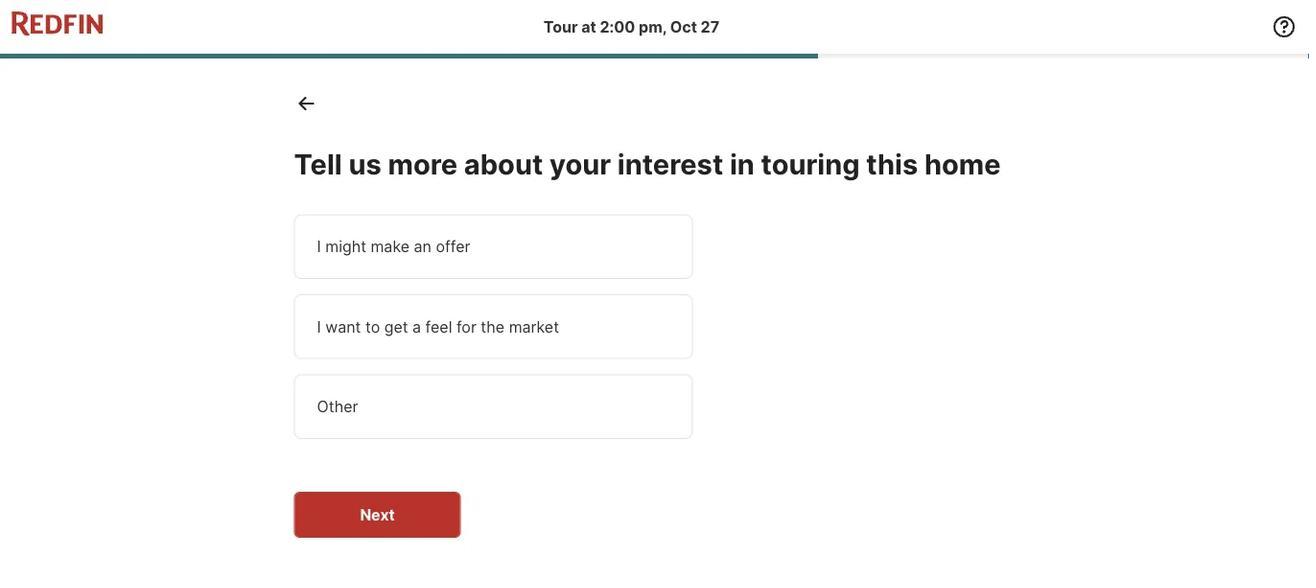 Task type: locate. For each thing, give the bounding box(es) containing it.
get
[[384, 317, 408, 336]]

other
[[317, 397, 358, 416]]

might
[[325, 237, 366, 256]]

i for i want to get a feel for the market
[[317, 317, 321, 336]]

home
[[925, 147, 1001, 181]]

more
[[388, 147, 458, 181]]

i might make an offer
[[317, 237, 470, 256]]

a
[[413, 317, 421, 336]]

market
[[509, 317, 559, 336]]

i left want
[[317, 317, 321, 336]]

touring
[[761, 147, 860, 181]]

i inside option
[[317, 317, 321, 336]]

next
[[360, 505, 395, 524]]

your
[[550, 147, 611, 181]]

i
[[317, 237, 321, 256], [317, 317, 321, 336]]

i inside radio
[[317, 237, 321, 256]]

option group
[[294, 214, 774, 439]]

tell
[[294, 147, 342, 181]]

i left might
[[317, 237, 321, 256]]

Other radio
[[294, 374, 693, 439]]

1 vertical spatial i
[[317, 317, 321, 336]]

2:00
[[600, 17, 635, 36]]

0 vertical spatial i
[[317, 237, 321, 256]]

at
[[582, 17, 596, 36]]

make
[[371, 237, 410, 256]]

want
[[325, 317, 361, 336]]

pm,
[[639, 17, 667, 36]]

this
[[867, 147, 918, 181]]

tell us more about your interest in touring this home
[[294, 147, 1001, 181]]

to
[[365, 317, 380, 336]]

2 i from the top
[[317, 317, 321, 336]]

tour
[[544, 17, 578, 36]]

progress bar
[[0, 54, 1309, 59]]

1 i from the top
[[317, 237, 321, 256]]

27
[[701, 17, 720, 36]]

i want to get a feel for the market
[[317, 317, 559, 336]]

in
[[730, 147, 755, 181]]



Task type: vqa. For each thing, say whether or not it's contained in the screenshot.
the Last in the '$1,725,000 last sold price'
no



Task type: describe. For each thing, give the bounding box(es) containing it.
next button
[[294, 492, 461, 538]]

feel
[[426, 317, 452, 336]]

us
[[349, 147, 382, 181]]

I want to get a feel for the market radio
[[294, 294, 693, 359]]

for
[[457, 317, 477, 336]]

oct
[[670, 17, 697, 36]]

i for i might make an offer
[[317, 237, 321, 256]]

about
[[464, 147, 543, 181]]

interest
[[618, 147, 723, 181]]

offer
[[436, 237, 470, 256]]

the
[[481, 317, 505, 336]]

tour at 2:00 pm, oct 27
[[544, 17, 720, 36]]

option group containing i might make an offer
[[294, 214, 774, 439]]

I might make an offer radio
[[294, 214, 693, 279]]

an
[[414, 237, 432, 256]]



